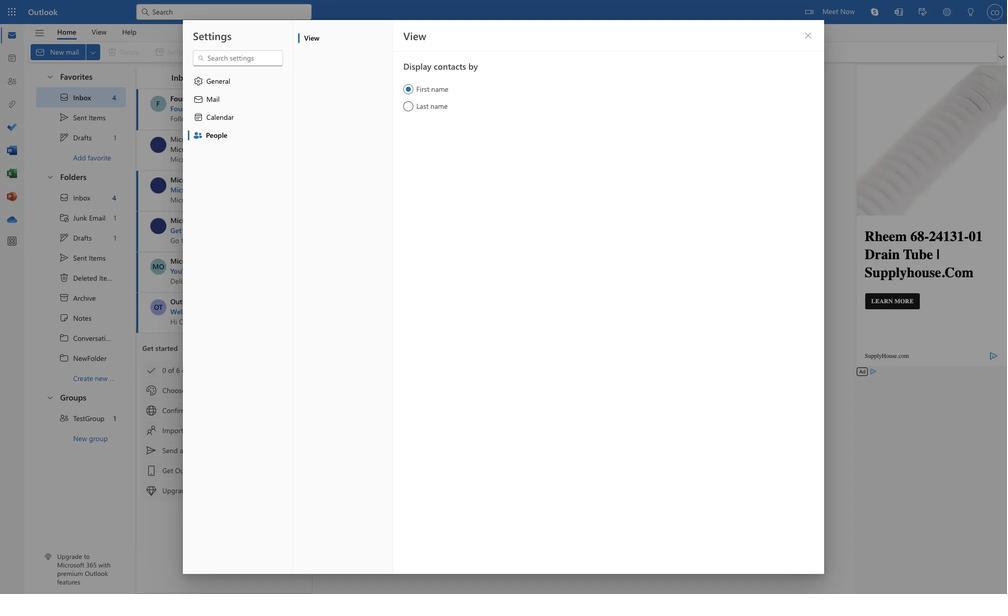 Task type: locate. For each thing, give the bounding box(es) containing it.
0 horizontal spatial testgroup
[[73, 413, 105, 423]]

1 vertical spatial name
[[431, 101, 448, 111]]

move & delete group
[[31, 42, 341, 62]]

inbox down favorites tree item
[[73, 92, 91, 102]]

1 vertical spatial group
[[89, 433, 108, 443]]

left-rail-appbar navigation
[[2, 24, 22, 232]]

outlook right premium
[[85, 569, 108, 578]]

1 horizontal spatial 365
[[231, 486, 242, 495]]

1
[[114, 133, 116, 142], [114, 213, 116, 222], [114, 233, 116, 242], [113, 413, 116, 423]]

mt left 
[[153, 140, 164, 149]]


[[59, 333, 69, 343], [59, 353, 69, 363]]

2 four from the top
[[170, 104, 185, 113]]

testgroup
[[227, 266, 259, 276], [73, 413, 105, 423]]

display contacts by
[[404, 61, 478, 72]]

team right people
[[228, 134, 244, 144]]

1 vertical spatial 
[[46, 173, 54, 181]]

0 vertical spatial 
[[46, 72, 54, 80]]

 left newfolder at bottom
[[59, 353, 69, 363]]

1 horizontal spatial view button
[[298, 29, 393, 47]]

1  sent items from the top
[[59, 112, 106, 122]]

 drafts up add
[[59, 132, 92, 142]]

get left started
[[142, 343, 154, 353]]

your down team
[[211, 307, 225, 316]]

1 inside the favorites tree
[[114, 133, 116, 142]]

tab list
[[50, 24, 144, 40]]

1 vertical spatial seasons
[[187, 104, 212, 113]]

 inbox
[[59, 92, 91, 102], [59, 193, 90, 203]]

create new folder tree item
[[36, 368, 128, 388]]

account
[[202, 134, 226, 144], [202, 144, 226, 154], [203, 175, 228, 184], [203, 185, 228, 195], [285, 307, 311, 316]]

 inside the favorites tree
[[59, 112, 69, 122]]

2  from the top
[[59, 253, 69, 263]]

 drafts inside the favorites tree
[[59, 132, 92, 142]]

1 down  tree item on the left of page
[[114, 233, 116, 242]]

your left look
[[188, 386, 201, 395]]

items inside the favorites tree
[[89, 113, 106, 122]]

security up 'microsoft account team microsoft account security info was added'
[[228, 144, 252, 154]]

f
[[156, 99, 160, 108]]

2 horizontal spatial view
[[404, 29, 427, 43]]

4 1 from the top
[[113, 413, 116, 423]]

2  tree item from the top
[[36, 228, 126, 248]]

1 vertical spatial inbox
[[73, 92, 91, 102]]

get right microsoft image
[[170, 226, 182, 235]]

 drafts inside tree
[[59, 233, 92, 243]]

1 horizontal spatial testgroup
[[227, 266, 259, 276]]

sent up  tree item
[[73, 253, 87, 262]]

testgroup inside the microsoft outlook you've joined the testgroup group
[[227, 266, 259, 276]]

1 horizontal spatial upgrade
[[162, 486, 189, 495]]

view left help
[[92, 27, 107, 36]]

outlook up 
[[28, 7, 58, 17]]

0 vertical spatial sent
[[73, 113, 87, 122]]

 drafts for 
[[59, 233, 92, 243]]

1 mt from the top
[[153, 140, 164, 149]]

1  drafts from the top
[[59, 132, 92, 142]]

 inside favorites tree item
[[46, 72, 54, 80]]

folders
[[60, 171, 87, 182]]

favorites tree
[[36, 63, 126, 167]]

1 horizontal spatial new
[[227, 307, 240, 316]]

word image
[[7, 146, 17, 156]]

outlook up welcome
[[170, 297, 196, 306]]


[[146, 466, 156, 476]]

account down people
[[202, 144, 226, 154]]

new left 'folder'
[[95, 373, 108, 383]]

application
[[0, 0, 1008, 594]]

mark
[[420, 47, 436, 57]]

sent up add
[[73, 113, 87, 122]]

0 vertical spatial  tree item
[[36, 107, 126, 127]]

1 vertical spatial 
[[59, 193, 69, 203]]

 left groups
[[46, 393, 54, 401]]

4 inside the favorites tree
[[112, 92, 116, 102]]

2 drafts from the top
[[73, 233, 92, 242]]

0 vertical spatial mt
[[153, 140, 164, 149]]

0 horizontal spatial and
[[237, 94, 249, 103]]

 for 
[[59, 132, 69, 142]]

 notes
[[59, 313, 92, 323]]

account down "microsoft account team microsoft account security info verification"
[[203, 175, 228, 184]]

view up ""
[[404, 29, 427, 43]]

3  button from the top
[[41, 388, 58, 407]]

view up  button
[[304, 33, 320, 43]]

0 vertical spatial and
[[237, 94, 249, 103]]

 drafts down "junk"
[[59, 233, 92, 243]]

view
[[92, 27, 107, 36], [404, 29, 427, 43], [304, 33, 320, 43]]

 inside the favorites tree
[[59, 92, 69, 102]]

0 vertical spatial security
[[228, 144, 252, 154]]

four for four seasons hotels and resorts
[[170, 94, 185, 103]]

1 vertical spatial microsoft account team image
[[150, 177, 166, 194]]

0 vertical spatial upgrade
[[162, 486, 189, 495]]

 up 
[[59, 253, 69, 263]]

mt inside option
[[153, 140, 164, 149]]

2  tree item from the top
[[36, 348, 126, 368]]

1 vertical spatial  tree item
[[36, 248, 126, 268]]

Select a conversation checkbox
[[150, 259, 170, 275]]

2 vertical spatial items
[[99, 273, 116, 283]]

name
[[431, 84, 449, 94], [431, 101, 448, 111]]

365 inside message list no conversations selected list box
[[231, 486, 242, 495]]

favorites tree item
[[36, 67, 126, 87]]

0 vertical spatial 
[[59, 92, 69, 102]]

outlook up the
[[203, 256, 229, 266]]

premium
[[57, 569, 83, 578]]

sent inside the favorites tree
[[73, 113, 87, 122]]

document
[[0, 0, 1008, 594]]

favorites
[[60, 71, 93, 82]]

0 vertical spatial 
[[59, 132, 69, 142]]

 junk email
[[59, 213, 106, 223]]

1 drafts from the top
[[73, 133, 92, 142]]

onedrive
[[228, 226, 258, 235]]


[[59, 132, 69, 142], [59, 233, 69, 243]]

message list no conversations selected list box
[[136, 89, 380, 594]]

history
[[116, 333, 138, 343]]

 button
[[193, 70, 210, 86]]

ot
[[154, 302, 163, 312]]

1  tree item from the top
[[36, 127, 126, 147]]

 sent items up  tree item
[[59, 253, 106, 263]]

 up add favorite tree item
[[59, 132, 69, 142]]

excel image
[[7, 169, 17, 179]]

1 vertical spatial new
[[95, 373, 108, 383]]

1 vertical spatial team
[[230, 175, 246, 184]]

four right f
[[170, 94, 185, 103]]

confirm
[[162, 406, 187, 415]]

 button left groups
[[41, 388, 58, 407]]

info inside 'microsoft account team microsoft account security info was added'
[[257, 185, 269, 195]]

mt inside checkbox
[[153, 180, 164, 190]]

1 right " testgroup"
[[113, 413, 116, 423]]

group down the how
[[261, 266, 281, 276]]

new left the outlook.com
[[227, 307, 240, 316]]

name right first
[[431, 84, 449, 94]]

security left was
[[230, 185, 255, 195]]

 down favorites
[[59, 92, 69, 102]]

up
[[307, 226, 315, 235]]

0 vertical spatial  tree item
[[36, 87, 126, 107]]

four for four seasons hotel miami - family friendly hotel
[[170, 104, 185, 113]]

1 vertical spatial 
[[59, 233, 69, 243]]

 inside the favorites tree
[[59, 132, 69, 142]]

 sent items down favorites tree item
[[59, 112, 106, 122]]

0 vertical spatial 4
[[112, 92, 116, 102]]

info for was
[[257, 185, 269, 195]]

0 vertical spatial microsoft account team image
[[150, 137, 166, 153]]

home
[[57, 27, 76, 36]]

 inside tree
[[59, 233, 69, 243]]

0 horizontal spatial upgrade
[[57, 552, 82, 561]]

1 vertical spatial 365
[[86, 561, 97, 569]]

1 vertical spatial 4
[[112, 193, 116, 202]]

1 vertical spatial four
[[170, 104, 185, 113]]

 tree item down "junk"
[[36, 228, 126, 248]]

name right last
[[431, 101, 448, 111]]

 tree item
[[36, 308, 126, 328]]

1  button from the top
[[41, 67, 58, 86]]

 left folders
[[46, 173, 54, 181]]

1 vertical spatial  sent items
[[59, 253, 106, 263]]

 tree item
[[36, 127, 126, 147], [36, 228, 126, 248]]

groups
[[60, 392, 86, 403]]

features
[[57, 578, 80, 586]]

1 horizontal spatial mobile
[[358, 226, 380, 235]]

team inside 'microsoft account team microsoft account security info was added'
[[230, 175, 246, 184]]

more apps image
[[7, 237, 17, 247]]

 inside folders tree item
[[46, 173, 54, 181]]

 up 
[[59, 193, 69, 203]]

0 horizontal spatial contacts
[[186, 426, 211, 435]]

3  from the top
[[46, 393, 54, 401]]

 drafts for 
[[59, 132, 92, 142]]

mo
[[153, 262, 164, 271]]

inbox
[[171, 72, 192, 82], [73, 92, 91, 102], [73, 193, 90, 202]]

1  inbox from the top
[[59, 92, 91, 102]]

1 sent from the top
[[73, 113, 87, 122]]


[[59, 112, 69, 122], [59, 253, 69, 263]]

mt for microsoft account security info was added
[[153, 180, 164, 190]]

1 vertical spatial  button
[[41, 167, 58, 186]]

drafts up add favorite tree item
[[73, 133, 92, 142]]

1 vertical spatial  drafts
[[59, 233, 92, 243]]

get for get started
[[142, 343, 154, 353]]

last
[[417, 101, 429, 111]]

1 vertical spatial info
[[257, 185, 269, 195]]

0 vertical spatial testgroup
[[227, 266, 259, 276]]

get right 
[[162, 466, 173, 475]]

import contacts
[[162, 426, 211, 435]]

2 vertical spatial 
[[46, 393, 54, 401]]

testgroup up new group
[[73, 413, 105, 423]]

as
[[447, 47, 453, 57]]

4 up  tree item on the left of page
[[112, 193, 116, 202]]

dialog
[[0, 0, 1008, 594]]

drafts for 
[[73, 233, 92, 242]]

2  button from the top
[[41, 167, 58, 186]]

1 vertical spatial mt
[[153, 180, 164, 190]]

and right pc
[[344, 226, 356, 235]]

meet
[[823, 7, 839, 16]]

 down favorites
[[59, 112, 69, 122]]

inbox inside inbox 
[[171, 72, 192, 82]]

document containing settings
[[0, 0, 1008, 594]]

microsoft account team microsoft account security info verification
[[170, 134, 302, 154]]

and
[[237, 94, 249, 103], [344, 226, 356, 235]]

2 seasons from the top
[[187, 104, 212, 113]]

add favorite
[[73, 153, 111, 162]]

how
[[265, 226, 280, 235]]

powerpoint image
[[7, 192, 17, 202]]

mobile up upgrade to microsoft 365
[[202, 466, 224, 475]]

to left with on the bottom of the page
[[84, 552, 90, 561]]

 tree item up 'deleted'
[[36, 248, 126, 268]]

 inbox up "junk"
[[59, 193, 90, 203]]

1 inside  tree item
[[114, 213, 116, 222]]

2 4 from the top
[[112, 193, 116, 202]]

 newfolder
[[59, 353, 107, 363]]

mt down mt option
[[153, 180, 164, 190]]

1 vertical spatial  tree item
[[36, 228, 126, 248]]

1 vertical spatial drafts
[[73, 233, 92, 242]]

1  from the top
[[59, 112, 69, 122]]

microsoft image
[[150, 218, 166, 234]]

contacts inside message list no conversations selected list box
[[186, 426, 211, 435]]

drafts inside tree
[[73, 233, 92, 242]]

get for get outlook mobile
[[162, 466, 173, 475]]

four right four seasons hotels and resorts 'image'
[[170, 104, 185, 113]]

1 horizontal spatial and
[[344, 226, 356, 235]]

 button inside favorites tree item
[[41, 67, 58, 86]]

drafts down  junk email
[[73, 233, 92, 242]]

1 vertical spatial security
[[230, 185, 255, 195]]

365 inside 'upgrade to microsoft 365 with premium outlook features'
[[86, 561, 97, 569]]

0 vertical spatial get
[[170, 226, 182, 235]]

info
[[254, 144, 266, 154], [257, 185, 269, 195]]

 button left favorites
[[41, 67, 58, 86]]

team for was
[[230, 175, 246, 184]]

upgrade up premium
[[57, 552, 82, 561]]

settings tab list
[[183, 20, 293, 574]]

1  from the top
[[59, 333, 69, 343]]

microsoft inside 'upgrade to microsoft 365 with premium outlook features'
[[57, 561, 84, 569]]

 button inside groups tree item
[[41, 388, 58, 407]]

info inside "microsoft account team microsoft account security info verification"
[[254, 144, 266, 154]]

contacts down "as"
[[434, 61, 466, 72]]

family
[[260, 104, 281, 113]]

 tree item up newfolder at bottom
[[36, 328, 138, 348]]

team down "microsoft account team microsoft account security info verification"
[[230, 175, 246, 184]]

microsoft account team image up mt checkbox at the left of the page
[[150, 137, 166, 153]]

security for was
[[230, 185, 255, 195]]

0 vertical spatial drafts
[[73, 133, 92, 142]]

you've
[[170, 266, 191, 276]]

 conversation history
[[59, 333, 138, 343]]

1 4 from the top
[[112, 92, 116, 102]]

 for favorites
[[46, 72, 54, 80]]

 tree item
[[36, 328, 138, 348], [36, 348, 126, 368]]

1 horizontal spatial contacts
[[434, 61, 466, 72]]

to inside outlook team welcome to your new outlook.com account
[[202, 307, 209, 316]]

0 vertical spatial  drafts
[[59, 132, 92, 142]]

items for 1st  tree item from the bottom
[[89, 253, 106, 262]]

info left verification
[[254, 144, 266, 154]]

inbox up  junk email
[[73, 193, 90, 202]]

hotel right "friendly"
[[310, 104, 327, 113]]

2  from the top
[[46, 173, 54, 181]]

team inside "microsoft account team microsoft account security info verification"
[[228, 134, 244, 144]]

mail image
[[7, 31, 17, 41]]

1 vertical spatial testgroup
[[73, 413, 105, 423]]

 tree item up "junk"
[[36, 187, 126, 208]]

of
[[168, 365, 174, 375]]

2 vertical spatial  button
[[41, 388, 58, 407]]

message list section
[[136, 64, 380, 594]]

0 horizontal spatial new
[[95, 373, 108, 383]]

0 vertical spatial info
[[254, 144, 266, 154]]

info left was
[[257, 185, 269, 195]]

0 vertical spatial new
[[227, 307, 240, 316]]

 deleted items
[[59, 273, 116, 283]]

 tree item down favorites tree item
[[36, 107, 126, 127]]

 tree item for 
[[36, 127, 126, 147]]

1 vertical spatial sent
[[73, 253, 87, 262]]

hotel down four seasons hotels and resorts
[[214, 104, 232, 113]]

1  from the top
[[46, 72, 54, 80]]

 tree item up add
[[36, 127, 126, 147]]

 button for folders
[[41, 167, 58, 186]]

your inside outlook team welcome to your new outlook.com account
[[211, 307, 225, 316]]

upgrade
[[162, 486, 189, 495], [57, 552, 82, 561]]

view tab panel
[[394, 20, 825, 574]]

1 four from the top
[[170, 94, 185, 103]]

security inside 'microsoft account team microsoft account security info was added'
[[230, 185, 255, 195]]

0 vertical spatial four
[[170, 94, 185, 103]]

1 right email at the top of the page
[[114, 213, 116, 222]]

new group
[[73, 433, 108, 443]]

 button
[[41, 67, 58, 86], [41, 167, 58, 186], [41, 388, 58, 407]]

microsoft account team image up m
[[150, 177, 166, 194]]

1 vertical spatial  tree item
[[36, 187, 126, 208]]

0 vertical spatial  tree item
[[36, 127, 126, 147]]

 button inside folders tree item
[[41, 167, 58, 186]]

2 microsoft account team image from the top
[[150, 177, 166, 194]]

 tree item
[[36, 87, 126, 107], [36, 187, 126, 208]]

 button
[[801, 28, 817, 44]]

inbox for first  tree item from the bottom of the application containing settings
[[73, 193, 90, 202]]

microsoft
[[170, 134, 200, 144], [170, 144, 200, 154], [170, 175, 201, 184], [170, 185, 201, 195], [170, 216, 201, 225], [170, 256, 201, 266], [200, 486, 229, 495], [57, 561, 84, 569]]

inbox inside the favorites tree
[[73, 92, 91, 102]]

 inbox down favorites
[[59, 92, 91, 102]]

1 vertical spatial 
[[59, 353, 69, 363]]

upgrade inside message list no conversations selected list box
[[162, 486, 189, 495]]

1 inside  tree item
[[113, 413, 116, 423]]

0 vertical spatial team
[[228, 134, 244, 144]]

items up favorite
[[89, 113, 106, 122]]

inbox inside tree
[[73, 193, 90, 202]]

 testgroup
[[59, 413, 105, 423]]

1 vertical spatial items
[[89, 253, 106, 262]]

archive
[[73, 293, 96, 303]]

1  from the top
[[59, 92, 69, 102]]

microsoft outlook image
[[150, 259, 166, 275]]

calendar
[[207, 112, 234, 122]]

contacts inside 'view' tab panel
[[434, 61, 466, 72]]

0 vertical spatial  inbox
[[59, 92, 91, 102]]

items
[[89, 113, 106, 122], [89, 253, 106, 262], [99, 273, 116, 283]]

0 vertical spatial  button
[[41, 67, 58, 86]]

0 horizontal spatial hotel
[[214, 104, 232, 113]]

upgrade right ''
[[162, 486, 189, 495]]

 tree item
[[36, 107, 126, 127], [36, 248, 126, 268]]

1 horizontal spatial group
[[261, 266, 281, 276]]

 tree item down favorites
[[36, 87, 126, 107]]

inbox left ''
[[171, 72, 192, 82]]

2 vertical spatial inbox
[[73, 193, 90, 202]]

first
[[417, 84, 430, 94]]

tags group
[[403, 42, 711, 62]]

2  from the top
[[59, 233, 69, 243]]

favorite
[[88, 153, 111, 162]]

items right 'deleted'
[[99, 273, 116, 283]]

mobile
[[358, 226, 380, 235], [202, 466, 224, 475]]

drafts
[[73, 133, 92, 142], [73, 233, 92, 242]]


[[806, 8, 814, 16]]

2  drafts from the top
[[59, 233, 92, 243]]

contacts up message
[[186, 426, 211, 435]]

0 vertical spatial seasons
[[187, 94, 212, 103]]

3 1 from the top
[[114, 233, 116, 242]]

settings heading
[[193, 29, 232, 43]]

0 vertical spatial inbox
[[171, 72, 192, 82]]

now
[[841, 7, 855, 16]]

1 seasons from the top
[[187, 94, 212, 103]]

items up  deleted items in the left top of the page
[[89, 253, 106, 262]]

testgroup inside " testgroup"
[[73, 413, 105, 423]]

2 1 from the top
[[114, 213, 116, 222]]

 left favorites
[[46, 72, 54, 80]]

account inside outlook team welcome to your new outlook.com account
[[285, 307, 311, 316]]

to right the how
[[281, 226, 288, 235]]

2  inbox from the top
[[59, 193, 90, 203]]

account up know
[[203, 185, 228, 195]]

info for verification
[[254, 144, 266, 154]]

drafts inside the favorites tree
[[73, 133, 92, 142]]

0 vertical spatial 
[[59, 333, 69, 343]]

add
[[73, 153, 86, 162]]

mt
[[153, 140, 164, 149], [153, 180, 164, 190]]

0 vertical spatial contacts
[[434, 61, 466, 72]]

to
[[184, 226, 190, 235], [281, 226, 288, 235], [202, 307, 209, 316], [191, 486, 198, 495], [84, 552, 90, 561]]

microsoft get to know your onedrive – how to back up your pc and mobile
[[170, 216, 380, 235]]

0 vertical spatial name
[[431, 84, 449, 94]]

microsoft account team image
[[150, 137, 166, 153], [150, 177, 166, 194]]

2 sent from the top
[[73, 253, 87, 262]]

last name
[[417, 101, 448, 111]]

 button left folders
[[41, 167, 58, 186]]

4 down favorites tree item
[[112, 92, 116, 102]]

0 vertical spatial  sent items
[[59, 112, 106, 122]]

 down 
[[59, 333, 69, 343]]

1 horizontal spatial hotel
[[310, 104, 327, 113]]

1 1 from the top
[[114, 133, 116, 142]]

and up miami
[[237, 94, 249, 103]]

confirm time zone
[[162, 406, 220, 415]]

0 vertical spatial 365
[[231, 486, 242, 495]]

 tree item up create
[[36, 348, 126, 368]]

365 for upgrade to microsoft 365 with premium outlook features
[[86, 561, 97, 569]]

security inside "microsoft account team microsoft account security info verification"
[[228, 144, 252, 154]]

microsoft account team image for microsoft account security info verification
[[150, 137, 166, 153]]

items inside  deleted items
[[99, 273, 116, 283]]

1 vertical spatial and
[[344, 226, 356, 235]]

0 horizontal spatial 365
[[86, 561, 97, 569]]

1 vertical spatial upgrade
[[57, 552, 82, 561]]

create
[[73, 373, 93, 383]]

testgroup right the
[[227, 266, 259, 276]]

1 vertical spatial  inbox
[[59, 193, 90, 203]]

0 horizontal spatial group
[[89, 433, 108, 443]]

2 mt from the top
[[153, 180, 164, 190]]

upgrade inside 'upgrade to microsoft 365 with premium outlook features'
[[57, 552, 82, 561]]

0 vertical spatial 
[[59, 112, 69, 122]]

outlook inside the microsoft outlook you've joined the testgroup group
[[203, 256, 229, 266]]

group right new
[[89, 433, 108, 443]]

 sent items inside the favorites tree
[[59, 112, 106, 122]]

tree
[[36, 187, 138, 388]]

1 vertical spatial mobile
[[202, 466, 224, 475]]

0 vertical spatial mobile
[[358, 226, 380, 235]]

resorts
[[251, 94, 274, 103]]

security
[[228, 144, 252, 154], [230, 185, 255, 195]]

1  from the top
[[59, 132, 69, 142]]

1 vertical spatial 
[[59, 253, 69, 263]]

outlook down send a message
[[175, 466, 200, 475]]

2 vertical spatial get
[[162, 466, 173, 475]]

2  tree item from the top
[[36, 248, 126, 268]]

1 vertical spatial contacts
[[186, 426, 211, 435]]

1 up add favorite tree item
[[114, 133, 116, 142]]

0 vertical spatial group
[[261, 266, 281, 276]]

contacts for import
[[186, 426, 211, 435]]


[[805, 32, 813, 40]]

security for verification
[[228, 144, 252, 154]]

account right the outlook.com
[[285, 307, 311, 316]]

newfolder
[[73, 353, 107, 363]]

outlook link
[[28, 0, 58, 24]]


[[146, 386, 156, 396]]

to down team
[[202, 307, 209, 316]]

view button
[[84, 24, 114, 40], [298, 29, 393, 47]]

2  from the top
[[59, 353, 69, 363]]

1 vertical spatial get
[[142, 343, 154, 353]]

1 microsoft account team image from the top
[[150, 137, 166, 153]]

0 vertical spatial items
[[89, 113, 106, 122]]

 down 
[[59, 233, 69, 243]]

mobile right pc
[[358, 226, 380, 235]]

 inside groups tree item
[[46, 393, 54, 401]]

0
[[162, 365, 166, 375]]

conversation
[[73, 333, 114, 343]]

drafts for 
[[73, 133, 92, 142]]



Task type: vqa. For each thing, say whether or not it's contained in the screenshot.
 Notes
no



Task type: describe. For each thing, give the bounding box(es) containing it.
365 for upgrade to microsoft 365
[[231, 486, 242, 495]]

to do image
[[7, 123, 17, 133]]

 tree item for 
[[36, 228, 126, 248]]

 for folders
[[46, 173, 54, 181]]

outlook team image
[[150, 299, 166, 315]]

ad
[[860, 368, 866, 375]]

seasons for hotel
[[187, 104, 212, 113]]

Select a conversation checkbox
[[150, 177, 170, 194]]

 tree item
[[36, 208, 126, 228]]

friendly
[[283, 104, 308, 113]]

mail
[[207, 94, 220, 104]]

 button
[[290, 71, 306, 85]]

upgrade for upgrade to microsoft 365 with premium outlook features
[[57, 552, 82, 561]]


[[408, 47, 418, 57]]

outlook banner
[[0, 0, 1008, 24]]


[[146, 406, 156, 416]]

get started
[[142, 343, 178, 353]]

notes
[[73, 313, 92, 323]]

onedrive image
[[7, 215, 17, 225]]

tab list containing home
[[50, 24, 144, 40]]

1 for  tree item related to 
[[114, 133, 116, 142]]

mobile inside microsoft get to know your onedrive – how to back up your pc and mobile
[[358, 226, 380, 235]]

upgrade to microsoft 365
[[162, 486, 242, 495]]


[[59, 213, 69, 223]]

read
[[455, 47, 469, 57]]

verification
[[268, 144, 302, 154]]

to inside 'upgrade to microsoft 365 with premium outlook features'
[[84, 552, 90, 561]]


[[193, 130, 203, 140]]

folder
[[110, 373, 128, 383]]

microsoft outlook you've joined the testgroup group
[[170, 256, 281, 276]]

outlook inside outlook team welcome to your new outlook.com account
[[170, 297, 196, 306]]

choose
[[162, 386, 186, 395]]

1 for  tree item on the left of page
[[114, 213, 116, 222]]

new group tree item
[[36, 428, 126, 448]]

a
[[180, 446, 183, 455]]

Search settings search field
[[205, 53, 273, 63]]

view inside tab panel
[[404, 29, 427, 43]]

four seasons hotels and resorts image
[[150, 96, 166, 112]]

email
[[89, 213, 106, 222]]

Select a conversation checkbox
[[150, 137, 170, 153]]

choose your look
[[162, 386, 217, 395]]

view heading
[[404, 29, 427, 43]]

was
[[271, 185, 283, 195]]


[[198, 55, 205, 62]]

import
[[162, 426, 184, 435]]

set your advertising preferences image
[[870, 367, 878, 375]]

1  tree item from the top
[[36, 87, 126, 107]]

send a message
[[162, 446, 212, 455]]

view button inside document
[[298, 29, 393, 47]]

files image
[[7, 100, 17, 110]]

0 horizontal spatial mobile
[[202, 466, 224, 475]]


[[59, 273, 69, 283]]

tree containing 
[[36, 187, 138, 388]]

to left know
[[184, 226, 190, 235]]

meet now
[[823, 7, 855, 16]]

 inbox inside the favorites tree
[[59, 92, 91, 102]]

and inside microsoft get to know your onedrive – how to back up your pc and mobile
[[344, 226, 356, 235]]

microsoft account team microsoft account security info was added
[[170, 175, 305, 195]]

people image
[[7, 77, 17, 87]]

dialog containing settings
[[0, 0, 1008, 594]]

calendar image
[[7, 54, 17, 64]]

Select a conversation checkbox
[[150, 299, 170, 315]]

display
[[404, 61, 432, 72]]

 tree item
[[36, 408, 126, 428]]

get outlook mobile
[[162, 466, 224, 475]]

 inbox inside tree
[[59, 193, 90, 203]]


[[59, 293, 69, 303]]


[[59, 313, 69, 323]]

seasons for hotels
[[187, 94, 212, 103]]

team
[[198, 297, 215, 306]]

name for last name
[[431, 101, 448, 111]]

1 for  tree item
[[113, 413, 116, 423]]

folders tree item
[[36, 167, 126, 187]]

get inside microsoft get to know your onedrive – how to back up your pc and mobile
[[170, 226, 182, 235]]

2  from the top
[[59, 193, 69, 203]]


[[194, 94, 204, 104]]

junk
[[73, 213, 87, 222]]

premium features image
[[45, 554, 52, 561]]

new inside tree item
[[95, 373, 108, 383]]

contacts for display
[[434, 61, 466, 72]]

outlook team welcome to your new outlook.com account
[[170, 297, 311, 316]]

all
[[438, 47, 445, 57]]

 tree item
[[36, 268, 126, 288]]

 for groups
[[46, 393, 54, 401]]

pc
[[333, 226, 342, 235]]


[[194, 112, 204, 122]]

upgrade for upgrade to microsoft 365
[[162, 486, 189, 495]]

microsoft account team image for microsoft account security info was added
[[150, 177, 166, 194]]

1 horizontal spatial view
[[304, 33, 320, 43]]

started
[[155, 343, 178, 353]]

items for second  tree item from the bottom
[[89, 113, 106, 122]]

0 horizontal spatial view button
[[84, 24, 114, 40]]

 archive
[[59, 293, 96, 303]]

know
[[192, 226, 209, 235]]

name for first name
[[431, 84, 449, 94]]

1 hotel from the left
[[214, 104, 232, 113]]

1 for  tree item associated with 
[[114, 233, 116, 242]]

zone
[[205, 406, 220, 415]]

–
[[259, 226, 263, 235]]

time
[[189, 406, 203, 415]]

by
[[469, 61, 478, 72]]

people
[[206, 130, 228, 140]]

your right know
[[211, 226, 226, 235]]

application containing settings
[[0, 0, 1008, 594]]

first name
[[417, 84, 449, 94]]

 for 
[[59, 233, 69, 243]]

help button
[[115, 24, 144, 40]]

inbox 
[[171, 72, 207, 83]]

complete
[[182, 365, 211, 375]]

inbox heading
[[158, 67, 210, 89]]

 tree item
[[36, 288, 126, 308]]

1  tree item from the top
[[36, 107, 126, 127]]

welcome
[[170, 307, 200, 316]]

4 inside tree
[[112, 193, 116, 202]]

to down get outlook mobile
[[191, 486, 198, 495]]

groups tree item
[[36, 388, 126, 408]]


[[194, 76, 204, 86]]

 button
[[30, 25, 50, 42]]

outlook.com
[[242, 307, 284, 316]]

microsoft inside microsoft get to know your onedrive – how to back up your pc and mobile
[[170, 216, 201, 225]]

items for  tree item
[[99, 273, 116, 283]]

joined
[[193, 266, 213, 276]]


[[146, 446, 156, 456]]

2  sent items from the top
[[59, 253, 106, 263]]

0 horizontal spatial view
[[92, 27, 107, 36]]

inbox for second  tree item from the bottom of the application containing settings
[[73, 92, 91, 102]]

microsoft inside the microsoft outlook you've joined the testgroup group
[[170, 256, 201, 266]]


[[146, 426, 156, 436]]

 calendar
[[194, 112, 234, 122]]

look
[[203, 386, 217, 395]]

four seasons hotels and resorts
[[170, 94, 274, 103]]

account down ' calendar'
[[202, 134, 226, 144]]

deleted
[[73, 273, 97, 283]]

your right up
[[317, 226, 331, 235]]

 for  conversation history
[[59, 333, 69, 343]]

send
[[162, 446, 178, 455]]

new
[[73, 433, 87, 443]]

Select a conversation checkbox
[[150, 218, 170, 234]]

home button
[[50, 24, 84, 40]]

group inside tree item
[[89, 433, 108, 443]]

mt for microsoft account security info verification
[[153, 140, 164, 149]]

 button for favorites
[[41, 67, 58, 86]]

outlook inside 'upgrade to microsoft 365 with premium outlook features'
[[85, 569, 108, 578]]

 for  newfolder
[[59, 353, 69, 363]]

team for verification
[[228, 134, 244, 144]]

add favorite tree item
[[36, 147, 126, 167]]

outlook inside banner
[[28, 7, 58, 17]]

general
[[207, 76, 230, 86]]

new inside outlook team welcome to your new outlook.com account
[[227, 307, 240, 316]]


[[146, 365, 156, 375]]

message
[[185, 446, 212, 455]]

group inside the microsoft outlook you've joined the testgroup group
[[261, 266, 281, 276]]

with
[[99, 561, 111, 569]]

 button for groups
[[41, 388, 58, 407]]

1  tree item from the top
[[36, 328, 138, 348]]

2 hotel from the left
[[310, 104, 327, 113]]

 mail
[[194, 94, 220, 104]]

2  tree item from the top
[[36, 187, 126, 208]]


[[59, 413, 69, 423]]

added
[[285, 185, 305, 195]]

6
[[176, 365, 180, 375]]

sent inside tree
[[73, 253, 87, 262]]



